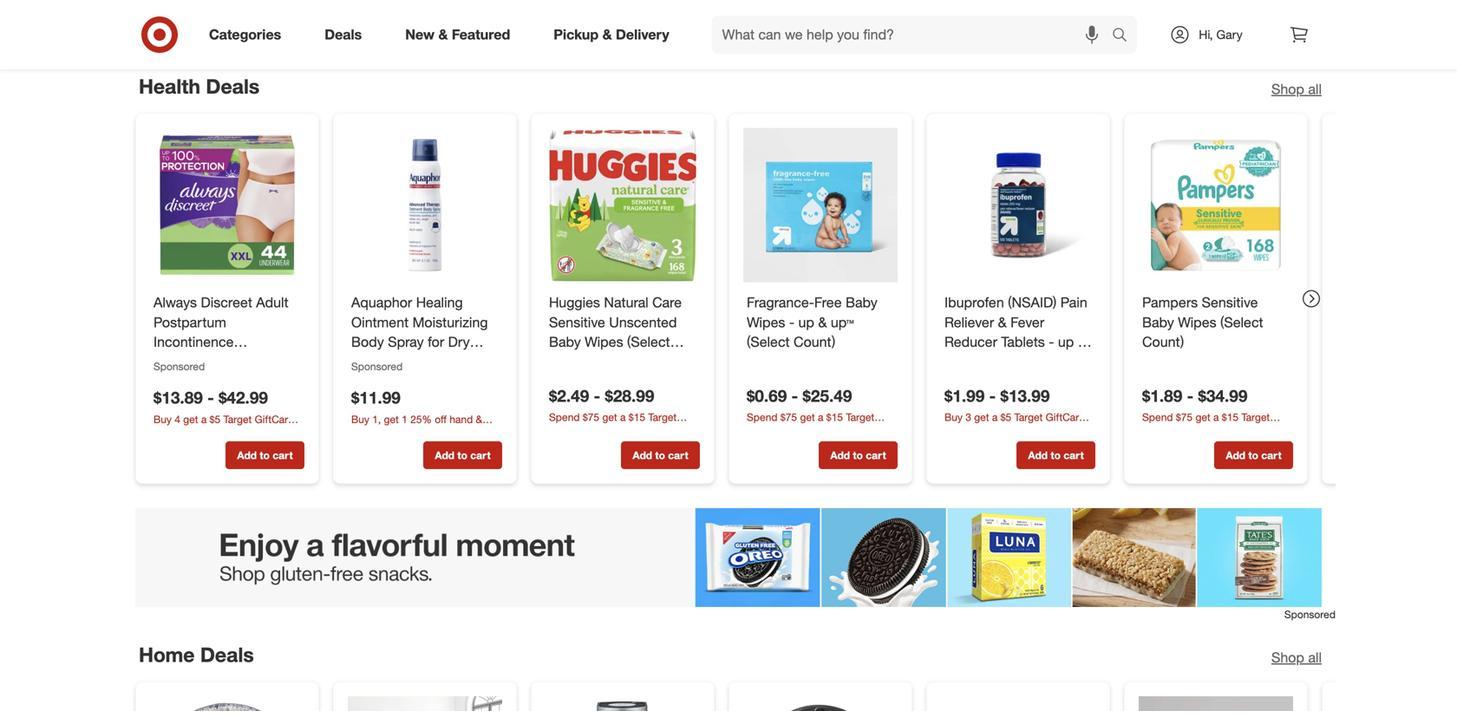 Task type: vqa. For each thing, say whether or not it's contained in the screenshot.
$0.69 - $25.49 Spend
yes



Task type: locate. For each thing, give the bounding box(es) containing it.
2 shop all link from the top
[[1272, 648, 1322, 668]]

1 vertical spatial sensitive
[[549, 314, 605, 331]]

sensitive right pampers
[[1202, 294, 1258, 311]]

shop all link for home deals
[[1272, 648, 1322, 668]]

$15 for $34.99
[[1222, 411, 1239, 424]]

4 to from the left
[[853, 449, 863, 462]]

$2.49
[[549, 386, 589, 406]]

on inside $2.49 - $28.99 spend $75 get a $15 target giftcard on diapers & wipes
[[592, 426, 603, 439]]

- inside aquaphor healing ointment moisturizing body spray for dry skin - 3.7oz
[[382, 353, 388, 370]]

2 add to cart from the left
[[435, 449, 491, 462]]

1 vertical spatial all
[[1309, 649, 1322, 666]]

to for $1.89 - $34.99
[[1249, 449, 1259, 462]]

beauty
[[168, 428, 200, 441]]

& down free
[[818, 314, 827, 331]]

- inside $0.69 - $25.49 spend $75 get a $15 target giftcard on diapers & wipes
[[792, 386, 798, 406]]

spend $75 get a $15 target giftcard on diapers & wipes button down $28.99
[[549, 410, 700, 439]]

1,
[[372, 413, 381, 426]]

wipes inside pampers sensitive baby wipes (select count)
[[1178, 314, 1217, 331]]

1 vertical spatial shop all link
[[1272, 648, 1322, 668]]

get
[[602, 411, 617, 424], [800, 411, 815, 424], [1196, 411, 1211, 424], [183, 413, 198, 426], [384, 413, 399, 426]]

1 vertical spatial deals
[[206, 74, 260, 99]]

sponsored for $13.89
[[154, 360, 205, 373]]

add to cart down care
[[237, 449, 293, 462]]

$1.99 - $13.99
[[945, 386, 1050, 406]]

deals left new
[[325, 26, 362, 43]]

shop all link for health deals
[[1272, 79, 1322, 99]]

add to cart for $0.69 - $25.49
[[831, 449, 886, 462]]

always discreet adult postpartum incontinence underwear for women - maximum protection link
[[154, 293, 301, 390]]

add to cart button down $0.69 - $25.49 spend $75 get a $15 target giftcard on diapers & wipes
[[819, 442, 898, 469]]

4 cart from the left
[[866, 449, 886, 462]]

up™ inside ibuprofen (nsaid) pain reliever & fever reducer tablets - up & up™
[[945, 353, 968, 370]]

fragrance-free baby wipes - up & up™ (select count)
[[747, 294, 878, 351]]

5 to from the left
[[1051, 449, 1061, 462]]

wipes for $0.69
[[747, 314, 786, 331]]

1 horizontal spatial wipes
[[747, 314, 786, 331]]

1 buy from the left
[[154, 413, 172, 426]]

2 horizontal spatial $15
[[1222, 411, 1239, 424]]

wipes inside fragrance-free baby wipes - up & up™ (select count)
[[747, 314, 786, 331]]

0 vertical spatial shop all
[[1272, 81, 1322, 98]]

deals for health deals
[[206, 74, 260, 99]]

a for $25.49
[[818, 411, 824, 424]]

spend for $1.89 - $34.99
[[1143, 411, 1173, 424]]

2 all from the top
[[1309, 649, 1322, 666]]

nuloom sawyer vintage transitional area rug image
[[150, 697, 305, 711], [150, 697, 305, 711]]

advertisement element
[[121, 508, 1336, 607]]

1 horizontal spatial count)
[[794, 334, 836, 351]]

on
[[592, 426, 603, 439], [789, 426, 801, 439], [1185, 426, 1197, 439], [154, 428, 165, 441]]

2 horizontal spatial diapers
[[1200, 426, 1234, 439]]

& down $28.99
[[644, 426, 650, 439]]

add to cart button for $1.89 - $34.99
[[1215, 442, 1294, 469]]

natural
[[604, 294, 649, 311]]

0 horizontal spatial up
[[799, 314, 815, 331]]

spend for $0.69 - $25.49
[[747, 411, 778, 424]]

- inside always discreet adult postpartum incontinence underwear for women - maximum protection
[[154, 373, 159, 390]]

spend down the $1.89
[[1143, 411, 1173, 424]]

ibuprofen
[[945, 294, 1004, 311]]

on inside $13.89 - $42.99 buy 4 get a $5 target giftcard on beauty & personal care
[[154, 428, 165, 441]]

$15 for $25.49
[[827, 411, 843, 424]]

2 vertical spatial deals
[[200, 643, 254, 667]]

baby down huggies
[[549, 334, 581, 351]]

-
[[789, 314, 795, 331], [1049, 334, 1055, 351], [382, 353, 388, 370], [154, 373, 159, 390], [594, 386, 601, 406], [792, 386, 798, 406], [990, 386, 996, 406], [1187, 386, 1194, 406], [207, 388, 214, 408]]

add down $0.69 - $25.49 spend $75 get a $15 target giftcard on diapers & wipes
[[831, 449, 850, 462]]

$15 down $34.99 at bottom right
[[1222, 411, 1239, 424]]

wipes
[[747, 314, 786, 331], [1178, 314, 1217, 331], [585, 334, 623, 351]]

4 add to cart from the left
[[831, 449, 886, 462]]

postpartum
[[154, 314, 226, 331]]

get down $28.99
[[602, 411, 617, 424]]

0 vertical spatial sensitive
[[1202, 294, 1258, 311]]

get inside $0.69 - $25.49 spend $75 get a $15 target giftcard on diapers & wipes
[[800, 411, 815, 424]]

diapers inside $2.49 - $28.99 spend $75 get a $15 target giftcard on diapers & wipes
[[606, 426, 641, 439]]

$75 inside $1.89 - $34.99 spend $75 get a $15 target giftcard on diapers & wipes
[[1176, 411, 1193, 424]]

0 horizontal spatial $15
[[629, 411, 646, 424]]

0 horizontal spatial sensitive
[[549, 314, 605, 331]]

1 horizontal spatial sensitive
[[1202, 294, 1258, 311]]

diapers for $34.99
[[1200, 426, 1234, 439]]

& left fever
[[998, 314, 1007, 331]]

1 horizontal spatial (select
[[747, 334, 790, 351]]

3 spend $75 get a $15 target giftcard on diapers & wipes button from the left
[[1143, 410, 1294, 439]]

sensitive down huggies
[[549, 314, 605, 331]]

wipes down unscented
[[585, 334, 623, 351]]

3 cart from the left
[[668, 449, 689, 462]]

pampers sensitive baby wipes (select count) image
[[1139, 128, 1294, 282], [1139, 128, 1294, 282]]

1 all from the top
[[1309, 81, 1322, 98]]

0 horizontal spatial (select
[[627, 334, 670, 351]]

ibuprofen (nsaid) pain reliever & fever reducer tablets - up & up™ image
[[941, 128, 1096, 282], [941, 128, 1096, 282]]

baby
[[846, 294, 878, 311], [1143, 314, 1175, 331], [549, 334, 581, 351]]

add down buy 1, get 1 25% off hand & body lotion button
[[435, 449, 455, 462]]

1 horizontal spatial for
[[428, 334, 444, 351]]

giftcard inside $1.89 - $34.99 spend $75 get a $15 target giftcard on diapers & wipes
[[1143, 426, 1182, 439]]

diapers down $34.99 at bottom right
[[1200, 426, 1234, 439]]

spend $75 get a $15 target giftcard on diapers & wipes button for $25.49
[[747, 410, 898, 439]]

0 vertical spatial baby
[[846, 294, 878, 311]]

diapers inside $0.69 - $25.49 spend $75 get a $15 target giftcard on diapers & wipes
[[804, 426, 839, 439]]

- inside $2.49 - $28.99 spend $75 get a $15 target giftcard on diapers & wipes
[[594, 386, 601, 406]]

(select
[[1221, 314, 1264, 331], [627, 334, 670, 351], [747, 334, 790, 351]]

0 horizontal spatial sponsored
[[154, 360, 205, 373]]

target for $42.99
[[223, 413, 252, 426]]

1 horizontal spatial spend $75 get a $15 target giftcard on diapers & wipes button
[[747, 410, 898, 439]]

3 $15 from the left
[[1222, 411, 1239, 424]]

(select down fragrance- at the right
[[747, 334, 790, 351]]

giftcard inside $0.69 - $25.49 spend $75 get a $15 target giftcard on diapers & wipes
[[747, 426, 786, 439]]

0 vertical spatial up™
[[831, 314, 854, 331]]

1 horizontal spatial $15
[[827, 411, 843, 424]]

3 spend from the left
[[1143, 411, 1173, 424]]

for for $11.99
[[428, 334, 444, 351]]

add down personal
[[237, 449, 257, 462]]

2 horizontal spatial (select
[[1221, 314, 1264, 331]]

6 to from the left
[[1249, 449, 1259, 462]]

0 horizontal spatial wipes
[[653, 426, 681, 439]]

gary
[[1217, 27, 1243, 42]]

count)
[[794, 334, 836, 351], [1143, 334, 1184, 351], [549, 353, 591, 370]]

$75 down "$0.69"
[[781, 411, 797, 424]]

add to cart for $1.89 - $34.99
[[1226, 449, 1282, 462]]

get inside $2.49 - $28.99 spend $75 get a $15 target giftcard on diapers & wipes
[[602, 411, 617, 424]]

0 horizontal spatial spend
[[549, 411, 580, 424]]

giftcard down the $1.89
[[1143, 426, 1182, 439]]

buy up body
[[351, 413, 370, 426]]

(select inside huggies natural care sensitive unscented baby wipes (select count)
[[627, 334, 670, 351]]

add down $2.49 - $28.99 spend $75 get a $15 target giftcard on diapers & wipes
[[633, 449, 653, 462]]

ibuprofen (nsaid) pain reliever & fever reducer tablets - up & up™
[[945, 294, 1088, 370]]

& inside $11.99 buy 1, get 1 25% off hand & body lotion
[[476, 413, 482, 426]]

0 horizontal spatial $75
[[583, 411, 600, 424]]

buy
[[154, 413, 172, 426], [351, 413, 370, 426]]

for for $13.89
[[226, 353, 243, 370]]

1 shop all from the top
[[1272, 81, 1322, 98]]

wipes down fragrance- at the right
[[747, 314, 786, 331]]

0 horizontal spatial count)
[[549, 353, 591, 370]]

3 add to cart button from the left
[[621, 442, 700, 469]]

spend inside $2.49 - $28.99 spend $75 get a $15 target giftcard on diapers & wipes
[[549, 411, 580, 424]]

1 horizontal spatial up™
[[945, 353, 968, 370]]

0 horizontal spatial baby
[[549, 334, 581, 351]]

target down $28.99
[[648, 411, 677, 424]]

$15
[[629, 411, 646, 424], [827, 411, 843, 424], [1222, 411, 1239, 424]]

add to cart down $0.69 - $25.49 spend $75 get a $15 target giftcard on diapers & wipes
[[831, 449, 886, 462]]

baby down pampers
[[1143, 314, 1175, 331]]

for left dry
[[428, 334, 444, 351]]

4 add from the left
[[831, 449, 850, 462]]

0 vertical spatial up
[[799, 314, 815, 331]]

add to cart for $1.99 - $13.99
[[1028, 449, 1084, 462]]

spend inside $0.69 - $25.49 spend $75 get a $15 target giftcard on diapers & wipes
[[747, 411, 778, 424]]

$25.49
[[803, 386, 852, 406]]

1 spend $75 get a $15 target giftcard on diapers & wipes button from the left
[[549, 410, 700, 439]]

0 vertical spatial shop
[[1272, 81, 1305, 98]]

$15 inside $0.69 - $25.49 spend $75 get a $15 target giftcard on diapers & wipes
[[827, 411, 843, 424]]

3 $75 from the left
[[1176, 411, 1193, 424]]

a down '$25.49'
[[818, 411, 824, 424]]

2 shop from the top
[[1272, 649, 1305, 666]]

- up $5
[[207, 388, 214, 408]]

count) up the $2.49
[[549, 353, 591, 370]]

spend $75 get a $15 target giftcard on diapers & wipes button for $28.99
[[549, 410, 700, 439]]

2 wipes from the left
[[851, 426, 879, 439]]

$15 inside $1.89 - $34.99 spend $75 get a $15 target giftcard on diapers & wipes
[[1222, 411, 1239, 424]]

1 vertical spatial shop all
[[1272, 649, 1322, 666]]

2 horizontal spatial baby
[[1143, 314, 1175, 331]]

target down '$25.49'
[[846, 411, 875, 424]]

3.7oz
[[391, 353, 425, 370]]

fragrance-free baby wipes - up & up™ (select count) image
[[744, 128, 898, 282], [744, 128, 898, 282]]

diapers inside $1.89 - $34.99 spend $75 get a $15 target giftcard on diapers & wipes
[[1200, 426, 1234, 439]]

off
[[435, 413, 447, 426]]

$15 for $28.99
[[629, 411, 646, 424]]

$13.89 - $42.99 buy 4 get a $5 target giftcard on beauty & personal care
[[154, 388, 294, 441]]

get inside $13.89 - $42.99 buy 4 get a $5 target giftcard on beauty & personal care
[[183, 413, 198, 426]]

0 horizontal spatial wipes
[[585, 334, 623, 351]]

up™ inside fragrance-free baby wipes - up & up™ (select count)
[[831, 314, 854, 331]]

1 horizontal spatial spend
[[747, 411, 778, 424]]

buy left 4
[[154, 413, 172, 426]]

5 add from the left
[[1028, 449, 1048, 462]]

add to cart button down $1.89 - $34.99 spend $75 get a $15 target giftcard on diapers & wipes
[[1215, 442, 1294, 469]]

always discreet adult postpartum incontinence underwear for women - maximum protection image
[[150, 128, 305, 282], [150, 128, 305, 282]]

pickup
[[554, 26, 599, 43]]

add to cart button for $1.99 - $13.99
[[1017, 442, 1096, 469]]

2 diapers from the left
[[804, 426, 839, 439]]

add down $13.99
[[1028, 449, 1048, 462]]

diapers down $28.99
[[606, 426, 641, 439]]

1 cart from the left
[[273, 449, 293, 462]]

on for $13.89
[[154, 428, 165, 441]]

giftcard for $13.89 - $42.99
[[255, 413, 294, 426]]

wipes inside $2.49 - $28.99 spend $75 get a $15 target giftcard on diapers & wipes
[[653, 426, 681, 439]]

2 horizontal spatial $75
[[1176, 411, 1193, 424]]

target inside $1.89 - $34.99 spend $75 get a $15 target giftcard on diapers & wipes
[[1242, 411, 1270, 424]]

spend
[[549, 411, 580, 424], [747, 411, 778, 424], [1143, 411, 1173, 424]]

get left 1
[[384, 413, 399, 426]]

solid 3 piece duvet cover sets, 19 colors - ultra soft, easy care, wrinkle free - becky cameron image
[[348, 697, 502, 711], [348, 697, 502, 711]]

0 horizontal spatial for
[[226, 353, 243, 370]]

exclusive home duke curtain rod image
[[1139, 697, 1294, 711], [1139, 697, 1294, 711]]

up™
[[831, 314, 854, 331], [945, 353, 968, 370]]

shop
[[1272, 81, 1305, 98], [1272, 649, 1305, 666]]

$75 inside $2.49 - $28.99 spend $75 get a $15 target giftcard on diapers & wipes
[[583, 411, 600, 424]]

huggies natural care sensitive unscented baby wipes (select count)
[[549, 294, 682, 370]]

a left $5
[[201, 413, 207, 426]]

2 $75 from the left
[[781, 411, 797, 424]]

sensitive
[[1202, 294, 1258, 311], [549, 314, 605, 331]]

for up protection
[[226, 353, 243, 370]]

0 vertical spatial for
[[428, 334, 444, 351]]

pain
[[1061, 294, 1088, 311]]

2 horizontal spatial wipes
[[1178, 314, 1217, 331]]

wipes for $1.89
[[1178, 314, 1217, 331]]

get down '$25.49'
[[800, 411, 815, 424]]

1 horizontal spatial up
[[1058, 334, 1074, 351]]

2 to from the left
[[458, 449, 468, 462]]

$0.69
[[747, 386, 787, 406]]

count) inside pampers sensitive baby wipes (select count)
[[1143, 334, 1184, 351]]

- right the $2.49
[[594, 386, 601, 406]]

& right pickup
[[603, 26, 612, 43]]

$13.99
[[1001, 386, 1050, 406]]

(select down unscented
[[627, 334, 670, 351]]

for inside always discreet adult postpartum incontinence underwear for women - maximum protection
[[226, 353, 243, 370]]

add for $2.49 - $28.99
[[633, 449, 653, 462]]

wipes down $34.99 at bottom right
[[1247, 426, 1274, 439]]

spend $75 get a $15 target giftcard on diapers & wipes button
[[549, 410, 700, 439], [747, 410, 898, 439], [1143, 410, 1294, 439]]

sponsored for $11.99
[[351, 360, 403, 373]]

count) down pampers
[[1143, 334, 1184, 351]]

1 horizontal spatial $75
[[781, 411, 797, 424]]

giftcard inside $13.89 - $42.99 buy 4 get a $5 target giftcard on beauty & personal care
[[255, 413, 294, 426]]

5 add to cart button from the left
[[1017, 442, 1096, 469]]

3 wipes from the left
[[1247, 426, 1274, 439]]

- right tablets
[[1049, 334, 1055, 351]]

discreet
[[201, 294, 252, 311]]

add to cart button down hand
[[423, 442, 502, 469]]

delivery
[[616, 26, 670, 43]]

spend down "$0.69"
[[747, 411, 778, 424]]

target
[[648, 411, 677, 424], [846, 411, 875, 424], [1242, 411, 1270, 424], [223, 413, 252, 426]]

- inside ibuprofen (nsaid) pain reliever & fever reducer tablets - up & up™
[[1049, 334, 1055, 351]]

get down $34.99 at bottom right
[[1196, 411, 1211, 424]]

1 horizontal spatial buy
[[351, 413, 370, 426]]

1 horizontal spatial diapers
[[804, 426, 839, 439]]

$75 for $2.49
[[583, 411, 600, 424]]

1 $15 from the left
[[629, 411, 646, 424]]

baby right free
[[846, 294, 878, 311]]

giftcard up care
[[255, 413, 294, 426]]

sponsored
[[154, 360, 205, 373], [351, 360, 403, 373], [1285, 608, 1336, 621]]

giftcard for $2.49 - $28.99
[[549, 426, 589, 439]]

1 diapers from the left
[[606, 426, 641, 439]]

&
[[439, 26, 448, 43], [603, 26, 612, 43], [818, 314, 827, 331], [998, 314, 1007, 331], [1078, 334, 1087, 351], [476, 413, 482, 426], [644, 426, 650, 439], [842, 426, 848, 439], [1237, 426, 1244, 439], [203, 428, 210, 441]]

1 vertical spatial for
[[226, 353, 243, 370]]

- right $1.99
[[990, 386, 996, 406]]

target for $34.99
[[1242, 411, 1270, 424]]

(select up $34.99 at bottom right
[[1221, 314, 1264, 331]]

all for health deals
[[1309, 81, 1322, 98]]

giftcard down the $2.49
[[549, 426, 589, 439]]

new
[[405, 26, 435, 43]]

target inside $13.89 - $42.99 buy 4 get a $5 target giftcard on beauty & personal care
[[223, 413, 252, 426]]

add to cart down $2.49 - $28.99 spend $75 get a $15 target giftcard on diapers & wipes
[[633, 449, 689, 462]]

6 add from the left
[[1226, 449, 1246, 462]]

5 add to cart from the left
[[1028, 449, 1084, 462]]

1 vertical spatial shop
[[1272, 649, 1305, 666]]

3 add to cart from the left
[[633, 449, 689, 462]]

$15 down '$25.49'
[[827, 411, 843, 424]]

giftcard inside $2.49 - $28.99 spend $75 get a $15 target giftcard on diapers & wipes
[[549, 426, 589, 439]]

- down fragrance- at the right
[[789, 314, 795, 331]]

& down $5
[[203, 428, 210, 441]]

on for $1.89
[[1185, 426, 1197, 439]]

wipes down pampers
[[1178, 314, 1217, 331]]

- inside $13.89 - $42.99 buy 4 get a $5 target giftcard on beauty & personal care
[[207, 388, 214, 408]]

keurig k-mini single-serve k-cup pod coffee maker image
[[546, 697, 700, 711], [546, 697, 700, 711]]

spend $75 get a $15 target giftcard on diapers & wipes button down $34.99 at bottom right
[[1143, 410, 1294, 439]]

deals
[[325, 26, 362, 43], [206, 74, 260, 99], [200, 643, 254, 667]]

& inside fragrance-free baby wipes - up & up™ (select count)
[[818, 314, 827, 331]]

1 shop from the top
[[1272, 81, 1305, 98]]

- inside fragrance-free baby wipes - up & up™ (select count)
[[789, 314, 795, 331]]

baby inside fragrance-free baby wipes - up & up™ (select count)
[[846, 294, 878, 311]]

0 horizontal spatial spend $75 get a $15 target giftcard on diapers & wipes button
[[549, 410, 700, 439]]

pampers sensitive baby wipes (select count)
[[1143, 294, 1264, 351]]

to
[[260, 449, 270, 462], [458, 449, 468, 462], [655, 449, 665, 462], [853, 449, 863, 462], [1051, 449, 1061, 462], [1249, 449, 1259, 462]]

up inside ibuprofen (nsaid) pain reliever & fever reducer tablets - up & up™
[[1058, 334, 1074, 351]]

1 wipes from the left
[[653, 426, 681, 439]]

$15 down $28.99
[[629, 411, 646, 424]]

- right the $1.89
[[1187, 386, 1194, 406]]

1 horizontal spatial baby
[[846, 294, 878, 311]]

deals right home
[[200, 643, 254, 667]]

new & featured link
[[391, 16, 532, 54]]

on inside $1.89 - $34.99 spend $75 get a $15 target giftcard on diapers & wipes
[[1185, 426, 1197, 439]]

baby inside pampers sensitive baby wipes (select count)
[[1143, 314, 1175, 331]]

giftcard
[[255, 413, 294, 426], [549, 426, 589, 439], [747, 426, 786, 439], [1143, 426, 1182, 439]]

$75 for $1.89
[[1176, 411, 1193, 424]]

categories
[[209, 26, 281, 43]]

- left the maximum
[[154, 373, 159, 390]]

2 spend $75 get a $15 target giftcard on diapers & wipes button from the left
[[747, 410, 898, 439]]

6 add to cart from the left
[[1226, 449, 1282, 462]]

up™ down reducer
[[945, 353, 968, 370]]

2 horizontal spatial wipes
[[1247, 426, 1274, 439]]

$75 down the $1.89
[[1176, 411, 1193, 424]]

wipes inside $1.89 - $34.99 spend $75 get a $15 target giftcard on diapers & wipes
[[1247, 426, 1274, 439]]

care
[[256, 428, 276, 441]]

a inside $1.89 - $34.99 spend $75 get a $15 target giftcard on diapers & wipes
[[1214, 411, 1219, 424]]

giftcard for $1.89 - $34.99
[[1143, 426, 1182, 439]]

- right skin
[[382, 353, 388, 370]]

0 horizontal spatial up™
[[831, 314, 854, 331]]

add to cart down hand
[[435, 449, 491, 462]]

$75 down the $2.49
[[583, 411, 600, 424]]

3 diapers from the left
[[1200, 426, 1234, 439]]

get right 4
[[183, 413, 198, 426]]

diapers for $28.99
[[606, 426, 641, 439]]

wipes down '$25.49'
[[851, 426, 879, 439]]

1 horizontal spatial wipes
[[851, 426, 879, 439]]

huggies natural care sensitive unscented baby wipes (select count) image
[[546, 128, 700, 282], [546, 128, 700, 282]]

get inside $1.89 - $34.99 spend $75 get a $15 target giftcard on diapers & wipes
[[1196, 411, 1211, 424]]

spend inside $1.89 - $34.99 spend $75 get a $15 target giftcard on diapers & wipes
[[1143, 411, 1173, 424]]

wipes inside $0.69 - $25.49 spend $75 get a $15 target giftcard on diapers & wipes
[[851, 426, 879, 439]]

moisturizing
[[413, 314, 488, 331]]

1 vertical spatial up™
[[945, 353, 968, 370]]

3 add from the left
[[633, 449, 653, 462]]

a inside $2.49 - $28.99 spend $75 get a $15 target giftcard on diapers & wipes
[[620, 411, 626, 424]]

a down $28.99
[[620, 411, 626, 424]]

shop for health deals
[[1272, 81, 1305, 98]]

2 horizontal spatial spend
[[1143, 411, 1173, 424]]

$75
[[583, 411, 600, 424], [781, 411, 797, 424], [1176, 411, 1193, 424]]

a inside $0.69 - $25.49 spend $75 get a $15 target giftcard on diapers & wipes
[[818, 411, 824, 424]]

2 vertical spatial baby
[[549, 334, 581, 351]]

1 vertical spatial up
[[1058, 334, 1074, 351]]

giftcard down "$0.69"
[[747, 426, 786, 439]]

1 add from the left
[[237, 449, 257, 462]]

0 horizontal spatial diapers
[[606, 426, 641, 439]]

2 horizontal spatial sponsored
[[1285, 608, 1336, 621]]

- right "$0.69"
[[792, 386, 798, 406]]

add down $1.89 - $34.99 spend $75 get a $15 target giftcard on diapers & wipes
[[1226, 449, 1246, 462]]

1 vertical spatial baby
[[1143, 314, 1175, 331]]

2 add to cart button from the left
[[423, 442, 502, 469]]

5 cart from the left
[[1064, 449, 1084, 462]]

0 vertical spatial shop all link
[[1272, 79, 1322, 99]]

4 add to cart button from the left
[[819, 442, 898, 469]]

spend down the $2.49
[[549, 411, 580, 424]]

tablets
[[1002, 334, 1045, 351]]

up™ down free
[[831, 314, 854, 331]]

add to cart button down $2.49 - $28.99 spend $75 get a $15 target giftcard on diapers & wipes
[[621, 442, 700, 469]]

a
[[620, 411, 626, 424], [818, 411, 824, 424], [1214, 411, 1219, 424], [201, 413, 207, 426]]

1 shop all link from the top
[[1272, 79, 1322, 99]]

a inside $13.89 - $42.99 buy 4 get a $5 target giftcard on beauty & personal care
[[201, 413, 207, 426]]

deals link
[[310, 16, 384, 54]]

dry
[[448, 334, 470, 351]]

cart
[[273, 449, 293, 462], [470, 449, 491, 462], [668, 449, 689, 462], [866, 449, 886, 462], [1064, 449, 1084, 462], [1262, 449, 1282, 462]]

add to cart down $1.89 - $34.99 spend $75 get a $15 target giftcard on diapers & wipes
[[1226, 449, 1282, 462]]

& right new
[[439, 26, 448, 43]]

up down free
[[799, 314, 815, 331]]

2 $15 from the left
[[827, 411, 843, 424]]

target down $34.99 at bottom right
[[1242, 411, 1270, 424]]

to for $2.49 - $28.99
[[655, 449, 665, 462]]

diapers down '$25.49'
[[804, 426, 839, 439]]

0 vertical spatial all
[[1309, 81, 1322, 98]]

always discreet adult postpartum incontinence underwear for women - maximum protection
[[154, 294, 294, 390]]

all
[[1309, 81, 1322, 98], [1309, 649, 1322, 666]]

target inside $0.69 - $25.49 spend $75 get a $15 target giftcard on diapers & wipes
[[846, 411, 875, 424]]

wipes
[[653, 426, 681, 439], [851, 426, 879, 439], [1247, 426, 1274, 439]]

diapers
[[606, 426, 641, 439], [804, 426, 839, 439], [1200, 426, 1234, 439]]

irobot roomba 675 wi-fi connected robot vacuum image
[[744, 697, 898, 711], [744, 697, 898, 711]]

ibuprofen (nsaid) pain reliever & fever reducer tablets - up & up™ link
[[945, 293, 1092, 370]]

2 spend from the left
[[747, 411, 778, 424]]

deals down categories
[[206, 74, 260, 99]]

spend $75 get a $15 target giftcard on diapers & wipes button down '$25.49'
[[747, 410, 898, 439]]

1 $75 from the left
[[583, 411, 600, 424]]

add to cart down $13.99
[[1028, 449, 1084, 462]]

& down '$25.49'
[[842, 426, 848, 439]]

6 cart from the left
[[1262, 449, 1282, 462]]

target inside $2.49 - $28.99 spend $75 get a $15 target giftcard on diapers & wipes
[[648, 411, 677, 424]]

$15 inside $2.49 - $28.99 spend $75 get a $15 target giftcard on diapers & wipes
[[629, 411, 646, 424]]

0 horizontal spatial buy
[[154, 413, 172, 426]]

3 to from the left
[[655, 449, 665, 462]]

buy 4 get a $5 target giftcard on beauty & personal care button
[[154, 412, 305, 441]]

wipes down $28.99
[[653, 426, 681, 439]]

a for $34.99
[[1214, 411, 1219, 424]]

for inside aquaphor healing ointment moisturizing body spray for dry skin - 3.7oz
[[428, 334, 444, 351]]

add to cart button down care
[[226, 442, 305, 469]]

aquaphor healing ointment moisturizing body spray for dry skin - 3.7oz image
[[348, 128, 502, 282], [348, 128, 502, 282]]

6 add to cart button from the left
[[1215, 442, 1294, 469]]

2 shop all from the top
[[1272, 649, 1322, 666]]

2 horizontal spatial count)
[[1143, 334, 1184, 351]]

0 vertical spatial deals
[[325, 26, 362, 43]]

2 horizontal spatial spend $75 get a $15 target giftcard on diapers & wipes button
[[1143, 410, 1294, 439]]

2 buy from the left
[[351, 413, 370, 426]]

1 horizontal spatial sponsored
[[351, 360, 403, 373]]

up down pain
[[1058, 334, 1074, 351]]

2 add from the left
[[435, 449, 455, 462]]

1 spend from the left
[[549, 411, 580, 424]]

on inside $0.69 - $25.49 spend $75 get a $15 target giftcard on diapers & wipes
[[789, 426, 801, 439]]

& right hand
[[476, 413, 482, 426]]

a down $34.99 at bottom right
[[1214, 411, 1219, 424]]

& down $34.99 at bottom right
[[1237, 426, 1244, 439]]

baby for $0.69 - $25.49
[[846, 294, 878, 311]]

target up personal
[[223, 413, 252, 426]]

add to cart button down $13.99
[[1017, 442, 1096, 469]]

$1.89 - $34.99 spend $75 get a $15 target giftcard on diapers & wipes
[[1143, 386, 1274, 439]]

count) down free
[[794, 334, 836, 351]]

$75 inside $0.69 - $25.49 spend $75 get a $15 target giftcard on diapers & wipes
[[781, 411, 797, 424]]

body
[[351, 334, 384, 351]]



Task type: describe. For each thing, give the bounding box(es) containing it.
care
[[653, 294, 682, 311]]

hi, gary
[[1199, 27, 1243, 42]]

baby inside huggies natural care sensitive unscented baby wipes (select count)
[[549, 334, 581, 351]]

buy inside $11.99 buy 1, get 1 25% off hand & body lotion
[[351, 413, 370, 426]]

wipes for $2.49 - $28.99
[[653, 426, 681, 439]]

& inside new & featured link
[[439, 26, 448, 43]]

to for $1.99 - $13.99
[[1051, 449, 1061, 462]]

target for $28.99
[[648, 411, 677, 424]]

home deals
[[139, 643, 254, 667]]

home
[[139, 643, 195, 667]]

incontinence
[[154, 334, 234, 351]]

fragrance-free baby wipes - up & up™ (select count) link
[[747, 293, 895, 352]]

$0.69 - $25.49 spend $75 get a $15 target giftcard on diapers & wipes
[[747, 386, 879, 439]]

personal
[[213, 428, 253, 441]]

add for $1.99 - $13.99
[[1028, 449, 1048, 462]]

get for $28.99
[[602, 411, 617, 424]]

$42.99
[[219, 388, 268, 408]]

& inside $2.49 - $28.99 spend $75 get a $15 target giftcard on diapers & wipes
[[644, 426, 650, 439]]

add to cart button for $0.69 - $25.49
[[819, 442, 898, 469]]

count) inside huggies natural care sensitive unscented baby wipes (select count)
[[549, 353, 591, 370]]

spend $75 get a $15 target giftcard on diapers & wipes button for $34.99
[[1143, 410, 1294, 439]]

women
[[247, 353, 294, 370]]

(nsaid)
[[1008, 294, 1057, 311]]

buy inside $13.89 - $42.99 buy 4 get a $5 target giftcard on beauty & personal care
[[154, 413, 172, 426]]

healing
[[416, 294, 463, 311]]

add for $0.69 - $25.49
[[831, 449, 850, 462]]

unscented
[[609, 314, 677, 331]]

get for $34.99
[[1196, 411, 1211, 424]]

skin
[[351, 353, 378, 370]]

count) inside fragrance-free baby wipes - up & up™ (select count)
[[794, 334, 836, 351]]

aquaphor healing ointment moisturizing body spray for dry skin - 3.7oz link
[[351, 293, 499, 370]]

fragrance-
[[747, 294, 815, 311]]

huggies natural care sensitive unscented baby wipes (select count) link
[[549, 293, 697, 370]]

$11.99
[[351, 388, 401, 408]]

2 cart from the left
[[470, 449, 491, 462]]

aquaphor healing ointment moisturizing body spray for dry skin - 3.7oz
[[351, 294, 488, 370]]

wipes for $1.89 - $34.99
[[1247, 426, 1274, 439]]

What can we help you find? suggestions appear below search field
[[712, 16, 1117, 54]]

pampers sensitive baby wipes (select count) link
[[1143, 293, 1290, 352]]

protection
[[228, 373, 292, 390]]

maximum
[[163, 373, 224, 390]]

deals for home deals
[[200, 643, 254, 667]]

& inside $13.89 - $42.99 buy 4 get a $5 target giftcard on beauty & personal care
[[203, 428, 210, 441]]

diapers for $25.49
[[804, 426, 839, 439]]

sensitive inside huggies natural care sensitive unscented baby wipes (select count)
[[549, 314, 605, 331]]

$28.99
[[605, 386, 655, 406]]

1 add to cart from the left
[[237, 449, 293, 462]]

cart for $1.89 - $34.99
[[1262, 449, 1282, 462]]

$75 for $0.69
[[781, 411, 797, 424]]

free
[[815, 294, 842, 311]]

buy 1, get 1 25% off hand & body lotion button
[[351, 412, 502, 441]]

baby for $1.89 - $34.99
[[1143, 314, 1175, 331]]

new & featured
[[405, 26, 510, 43]]

a for $28.99
[[620, 411, 626, 424]]

giftcard for $0.69 - $25.49
[[747, 426, 786, 439]]

featured
[[452, 26, 510, 43]]

$11.99 buy 1, get 1 25% off hand & body lotion
[[351, 388, 482, 441]]

hi,
[[1199, 27, 1213, 42]]

add for $1.89 - $34.99
[[1226, 449, 1246, 462]]

underwear
[[154, 353, 222, 370]]

adult
[[256, 294, 289, 311]]

on for $2.49
[[592, 426, 603, 439]]

get inside $11.99 buy 1, get 1 25% off hand & body lotion
[[384, 413, 399, 426]]

wipes for $0.69 - $25.49
[[851, 426, 879, 439]]

body
[[351, 428, 375, 441]]

$13.89
[[154, 388, 203, 408]]

- inside $1.89 - $34.99 spend $75 get a $15 target giftcard on diapers & wipes
[[1187, 386, 1194, 406]]

categories link
[[194, 16, 303, 54]]

reducer
[[945, 334, 998, 351]]

pickup & delivery
[[554, 26, 670, 43]]

hand
[[450, 413, 473, 426]]

4
[[175, 413, 180, 426]]

spend for $2.49 - $28.99
[[549, 411, 580, 424]]

pickup & delivery link
[[539, 16, 691, 54]]

1
[[402, 413, 408, 426]]

health
[[139, 74, 200, 99]]

spray
[[388, 334, 424, 351]]

fever
[[1011, 314, 1045, 331]]

always
[[154, 294, 197, 311]]

get for $25.49
[[800, 411, 815, 424]]

& inside $1.89 - $34.99 spend $75 get a $15 target giftcard on diapers & wipes
[[1237, 426, 1244, 439]]

cart for $2.49 - $28.99
[[668, 449, 689, 462]]

search
[[1104, 28, 1146, 45]]

& inside $0.69 - $25.49 spend $75 get a $15 target giftcard on diapers & wipes
[[842, 426, 848, 439]]

lotion
[[378, 428, 404, 441]]

(select inside pampers sensitive baby wipes (select count)
[[1221, 314, 1264, 331]]

cart for $0.69 - $25.49
[[866, 449, 886, 462]]

huggies
[[549, 294, 600, 311]]

$2.49 - $28.99 spend $75 get a $15 target giftcard on diapers & wipes
[[549, 386, 681, 439]]

shop all for home deals
[[1272, 649, 1322, 666]]

target for $25.49
[[846, 411, 875, 424]]

1 add to cart button from the left
[[226, 442, 305, 469]]

sensitive inside pampers sensitive baby wipes (select count)
[[1202, 294, 1258, 311]]

wipes inside huggies natural care sensitive unscented baby wipes (select count)
[[585, 334, 623, 351]]

& inside pickup & delivery link
[[603, 26, 612, 43]]

get for $42.99
[[183, 413, 198, 426]]

shop for home deals
[[1272, 649, 1305, 666]]

to for $0.69 - $25.49
[[853, 449, 863, 462]]

$1.89
[[1143, 386, 1183, 406]]

add to cart for $2.49 - $28.99
[[633, 449, 689, 462]]

shop all for health deals
[[1272, 81, 1322, 98]]

on for $0.69
[[789, 426, 801, 439]]

cart for $1.99 - $13.99
[[1064, 449, 1084, 462]]

$1.99
[[945, 386, 985, 406]]

& down pain
[[1078, 334, 1087, 351]]

ointment
[[351, 314, 409, 331]]

25%
[[411, 413, 432, 426]]

1 to from the left
[[260, 449, 270, 462]]

$34.99
[[1199, 386, 1248, 406]]

$5
[[210, 413, 221, 426]]

all for home deals
[[1309, 649, 1322, 666]]

aquaphor
[[351, 294, 412, 311]]

up inside fragrance-free baby wipes - up & up™ (select count)
[[799, 314, 815, 331]]

pampers
[[1143, 294, 1198, 311]]

health deals
[[139, 74, 260, 99]]

a for $42.99
[[201, 413, 207, 426]]

add to cart button for $2.49 - $28.99
[[621, 442, 700, 469]]

(select inside fragrance-free baby wipes - up & up™ (select count)
[[747, 334, 790, 351]]

search button
[[1104, 16, 1146, 57]]

reliever
[[945, 314, 994, 331]]



